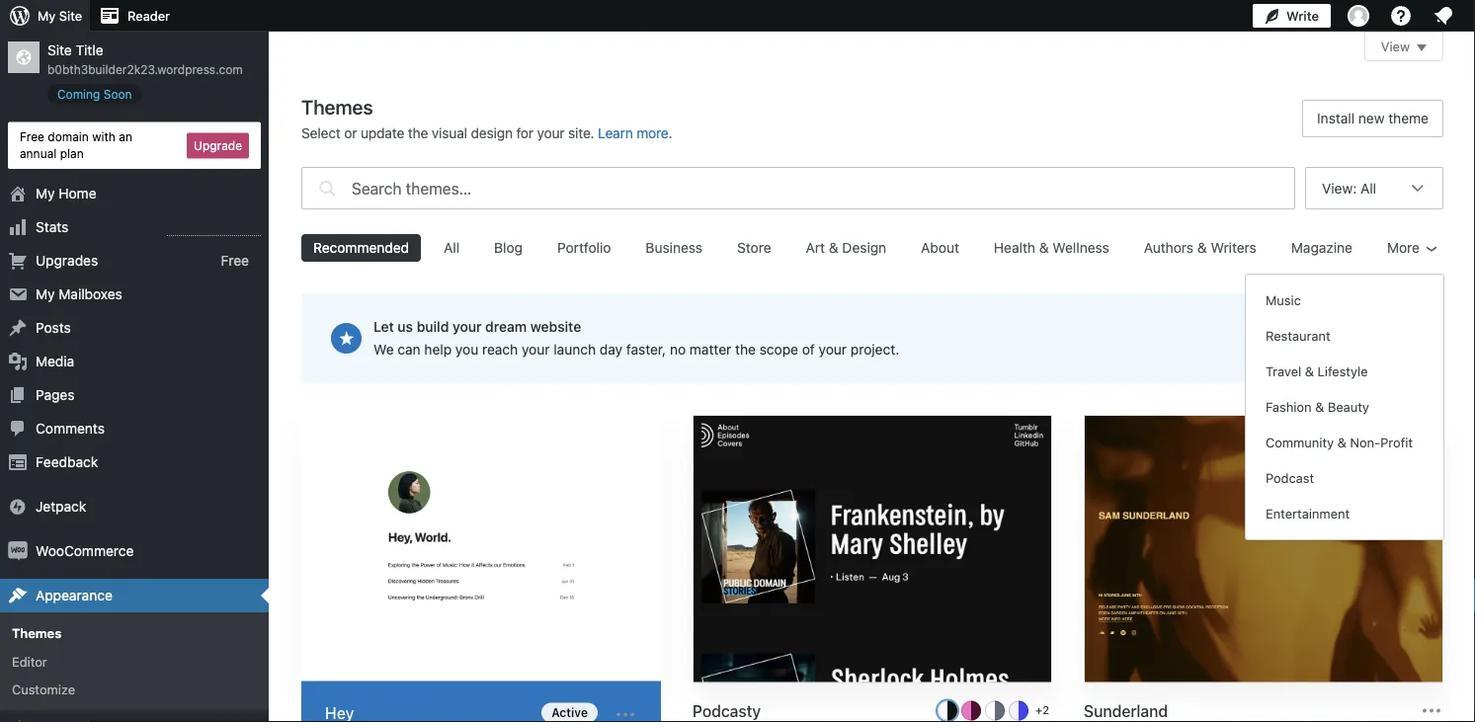 Task type: describe. For each thing, give the bounding box(es) containing it.
community & non-profit button
[[1254, 425, 1436, 461]]

hey is a simple personal blog theme. image
[[301, 415, 661, 685]]

themes select or update the visual design for your site. learn more .
[[301, 95, 673, 141]]

site title b0bth3builder2k23.wordpress.com
[[47, 42, 243, 76]]

faster,
[[626, 341, 666, 358]]

install
[[1318, 110, 1355, 127]]

stats link
[[0, 211, 269, 244]]

my for my mailboxes
[[36, 286, 55, 303]]

jetpack link
[[0, 490, 269, 524]]

dream
[[485, 319, 527, 335]]

all button
[[432, 234, 472, 262]]

the inside let us build your dream website we can help you reach your launch day faster, no matter the scope of your project.
[[735, 341, 756, 358]]

about button
[[909, 234, 972, 262]]

art & design
[[806, 240, 887, 256]]

launch
[[554, 341, 596, 358]]

feedback
[[36, 454, 98, 471]]

my mailboxes link
[[0, 278, 269, 311]]

we
[[374, 341, 394, 358]]

health & wellness button
[[982, 234, 1122, 262]]

appearance link
[[0, 579, 269, 613]]

blog
[[494, 240, 523, 256]]

comments link
[[0, 412, 269, 446]]

site.
[[568, 125, 595, 141]]

my site
[[38, 8, 82, 23]]

authors & writers
[[1144, 240, 1257, 256]]

your right of at the right top of page
[[819, 341, 847, 358]]

recommended
[[313, 240, 409, 256]]

view:
[[1323, 180, 1357, 196]]

all inside dropdown button
[[1361, 180, 1377, 196]]

closed image
[[1417, 44, 1427, 51]]

day
[[600, 341, 623, 358]]

open search image
[[315, 162, 340, 214]]

view: all button
[[1306, 167, 1444, 368]]

& for design
[[829, 240, 839, 256]]

upgrade
[[194, 139, 242, 152]]

writers
[[1211, 240, 1257, 256]]

woocommerce link
[[0, 535, 269, 568]]

+2 button
[[1033, 701, 1053, 721]]

scope
[[760, 341, 799, 358]]

let's get started
[[1270, 330, 1375, 346]]

design
[[843, 240, 887, 256]]

music button
[[1254, 283, 1436, 318]]

posts link
[[0, 311, 269, 345]]

mailboxes
[[59, 286, 122, 303]]

art & design button
[[794, 234, 899, 262]]

sometimes your podcast episode cover arts deserve more attention than regular thumbnails offer. if you think so, then podcasty is the theme design for your podcast site. image
[[694, 416, 1052, 685]]

more options for theme hey image
[[614, 703, 638, 723]]

manage your notifications image
[[1432, 4, 1456, 28]]

can
[[398, 341, 421, 358]]

active
[[552, 706, 588, 720]]

install new theme link
[[1303, 100, 1444, 137]]

non-
[[1351, 435, 1381, 450]]

learn more
[[598, 125, 669, 141]]

art
[[806, 240, 825, 256]]

+2
[[1036, 704, 1050, 717]]

my home link
[[0, 177, 269, 211]]

jetpack
[[36, 499, 86, 515]]

themes for themes select or update the visual design for your site. learn more .
[[301, 95, 373, 118]]

themes link
[[0, 620, 269, 648]]

coming
[[57, 87, 100, 101]]

let's get started link
[[1257, 320, 1389, 357]]

site inside 'site title b0bth3builder2k23.wordpress.com'
[[47, 42, 72, 58]]

let
[[374, 319, 394, 335]]

store
[[737, 240, 772, 256]]

view: all
[[1323, 180, 1377, 196]]

my for my home
[[36, 185, 55, 202]]

img image for woocommerce
[[8, 542, 28, 561]]

restaurant button
[[1254, 318, 1436, 354]]

theme
[[1389, 110, 1429, 127]]

fashion & beauty
[[1266, 400, 1370, 415]]

all inside button
[[444, 240, 460, 256]]

an
[[119, 130, 132, 144]]

authors
[[1144, 240, 1194, 256]]

& for wellness
[[1040, 240, 1049, 256]]

business
[[646, 240, 703, 256]]

matter
[[690, 341, 732, 358]]

title
[[76, 42, 103, 58]]

profit
[[1381, 435, 1413, 450]]

write
[[1287, 8, 1319, 23]]

my for my site
[[38, 8, 56, 23]]

view button
[[1365, 32, 1444, 61]]

more options for theme sunderland image
[[1420, 699, 1444, 723]]

podcast
[[1266, 471, 1315, 486]]

upgrades
[[36, 253, 98, 269]]

more button
[[1376, 234, 1444, 262]]

entertainment
[[1266, 507, 1350, 521]]

the inside themes select or update the visual design for your site. learn more .
[[408, 125, 428, 141]]

free for free domain with an annual plan
[[20, 130, 44, 144]]

fashion
[[1266, 400, 1312, 415]]

portfolio button
[[546, 234, 623, 262]]



Task type: locate. For each thing, give the bounding box(es) containing it.
recommended button
[[301, 234, 421, 262]]

sunderland
[[1084, 702, 1169, 720]]

& for lifestyle
[[1305, 364, 1315, 379]]

2 vertical spatial my
[[36, 286, 55, 303]]

your right the for
[[537, 125, 565, 141]]

0 vertical spatial my
[[38, 8, 56, 23]]

music
[[1266, 293, 1302, 308]]

soon
[[104, 87, 132, 101]]

view
[[1382, 39, 1410, 54]]

free inside free domain with an annual plan
[[20, 130, 44, 144]]

community
[[1266, 435, 1334, 450]]

my left home
[[36, 185, 55, 202]]

learn more link
[[598, 125, 669, 141]]

visual
[[432, 125, 467, 141]]

my mailboxes
[[36, 286, 122, 303]]

the left visual
[[408, 125, 428, 141]]

img image left jetpack
[[8, 497, 28, 517]]

img image left the woocommerce at the bottom of page
[[8, 542, 28, 561]]

media
[[36, 353, 74, 370]]

health & wellness
[[994, 240, 1110, 256]]

img image for jetpack
[[8, 497, 28, 517]]

your up the you at the left top of page
[[453, 319, 482, 335]]

fashion & beauty button
[[1254, 389, 1436, 425]]

sunderland is a simple theme that supports full-site editing. it comes with a set of minimal templates and design settings that can be manipulated through global styles. use it to build something beautiful. image
[[1085, 416, 1443, 685]]

& for non-
[[1338, 435, 1347, 450]]

all left blog
[[444, 240, 460, 256]]

themes up editor
[[12, 626, 62, 641]]

1 vertical spatial site
[[47, 42, 72, 58]]

1 img image from the top
[[8, 497, 28, 517]]

& left "beauty"
[[1316, 400, 1325, 415]]

pages link
[[0, 379, 269, 412]]

pages
[[36, 387, 75, 403]]

coming soon
[[57, 87, 132, 101]]

magazine
[[1292, 240, 1353, 256]]

1 horizontal spatial themes
[[301, 95, 373, 118]]

highest hourly views 0 image
[[167, 223, 261, 236]]

& inside button
[[1040, 240, 1049, 256]]

2 img image from the top
[[8, 542, 28, 561]]

my up posts at the top left
[[36, 286, 55, 303]]

editor link
[[0, 648, 269, 676]]

with
[[92, 130, 116, 144]]

free down highest hourly views 0 image
[[221, 253, 249, 269]]

group
[[1254, 283, 1436, 532]]

1 horizontal spatial all
[[1361, 180, 1377, 196]]

my left reader link
[[38, 8, 56, 23]]

free domain with an annual plan
[[20, 130, 132, 160]]

your down website
[[522, 341, 550, 358]]

for
[[516, 125, 534, 141]]

site left "title" in the left of the page
[[47, 42, 72, 58]]

website
[[531, 319, 581, 335]]

authors & writers button
[[1132, 234, 1269, 262]]

& right art
[[829, 240, 839, 256]]

free up annual plan
[[20, 130, 44, 144]]

img image inside jetpack link
[[8, 497, 28, 517]]

let us build your dream website we can help you reach your launch day faster, no matter the scope of your project.
[[374, 319, 900, 358]]

0 vertical spatial img image
[[8, 497, 28, 517]]

podcast button
[[1254, 461, 1436, 496]]

appearance
[[36, 588, 112, 604]]

site up "title" in the left of the page
[[59, 8, 82, 23]]

you
[[456, 341, 479, 358]]

0 horizontal spatial the
[[408, 125, 428, 141]]

customize
[[12, 682, 75, 697]]

1 vertical spatial img image
[[8, 542, 28, 561]]

Search search field
[[352, 168, 1295, 209]]

1 vertical spatial all
[[444, 240, 460, 256]]

group containing music
[[1254, 283, 1436, 532]]

&
[[829, 240, 839, 256], [1040, 240, 1049, 256], [1198, 240, 1208, 256], [1305, 364, 1315, 379], [1316, 400, 1325, 415], [1338, 435, 1347, 450]]

install new theme
[[1318, 110, 1429, 127]]

us
[[398, 319, 413, 335]]

all right view:
[[1361, 180, 1377, 196]]

0 vertical spatial the
[[408, 125, 428, 141]]

customize link
[[0, 676, 269, 703]]

select
[[301, 125, 341, 141]]

0 horizontal spatial all
[[444, 240, 460, 256]]

& right travel
[[1305, 364, 1315, 379]]

magazine button
[[1280, 234, 1365, 262]]

reader link
[[90, 0, 178, 32]]

comments
[[36, 421, 105, 437]]

entertainment button
[[1254, 496, 1436, 532]]

business button
[[634, 234, 715, 262]]

beauty
[[1328, 400, 1370, 415]]

all
[[1361, 180, 1377, 196], [444, 240, 460, 256]]

the
[[408, 125, 428, 141], [735, 341, 756, 358]]

wellness
[[1053, 240, 1110, 256]]

1 horizontal spatial free
[[221, 253, 249, 269]]

help
[[424, 341, 452, 358]]

free for free
[[221, 253, 249, 269]]

& right health
[[1040, 240, 1049, 256]]

img image
[[8, 497, 28, 517], [8, 542, 28, 561]]

& left writers
[[1198, 240, 1208, 256]]

1 horizontal spatial the
[[735, 341, 756, 358]]

1 vertical spatial the
[[735, 341, 756, 358]]

0 vertical spatial themes
[[301, 95, 373, 118]]

the left scope
[[735, 341, 756, 358]]

my site link
[[0, 0, 90, 32]]

& left non-
[[1338, 435, 1347, 450]]

build
[[417, 319, 449, 335]]

img image inside 'woocommerce' link
[[8, 542, 28, 561]]

travel
[[1266, 364, 1302, 379]]

lifestyle
[[1318, 364, 1368, 379]]

travel & lifestyle button
[[1254, 354, 1436, 389]]

themes for themes
[[12, 626, 62, 641]]

update
[[361, 125, 404, 141]]

annual plan
[[20, 147, 84, 160]]

about
[[921, 240, 960, 256]]

design
[[471, 125, 513, 141]]

b0bth3builder2k23.wordpress.com
[[47, 62, 243, 76]]

upgrade button
[[187, 133, 249, 158]]

themes
[[301, 95, 373, 118], [12, 626, 62, 641]]

editor
[[12, 654, 47, 669]]

health
[[994, 240, 1036, 256]]

None search field
[[301, 162, 1296, 214]]

my profile image
[[1348, 5, 1370, 27]]

0 horizontal spatial themes
[[12, 626, 62, 641]]

domain
[[48, 130, 89, 144]]

your inside themes select or update the visual design for your site. learn more .
[[537, 125, 565, 141]]

0 vertical spatial all
[[1361, 180, 1377, 196]]

0 horizontal spatial free
[[20, 130, 44, 144]]

1 vertical spatial themes
[[12, 626, 62, 641]]

project.
[[851, 341, 900, 358]]

stats
[[36, 219, 68, 235]]

0 vertical spatial site
[[59, 8, 82, 23]]

themes up or
[[301, 95, 373, 118]]

& for beauty
[[1316, 400, 1325, 415]]

themes inside themes select or update the visual design for your site. learn more .
[[301, 95, 373, 118]]

get started
[[1305, 330, 1375, 346]]

home
[[59, 185, 96, 202]]

reach
[[482, 341, 518, 358]]

0 vertical spatial free
[[20, 130, 44, 144]]

travel & lifestyle
[[1266, 364, 1368, 379]]

help image
[[1390, 4, 1413, 28]]

1 vertical spatial my
[[36, 185, 55, 202]]

portfolio
[[557, 240, 611, 256]]

& for writers
[[1198, 240, 1208, 256]]

1 vertical spatial free
[[221, 253, 249, 269]]



Task type: vqa. For each thing, say whether or not it's contained in the screenshot.
My associated with My Site
yes



